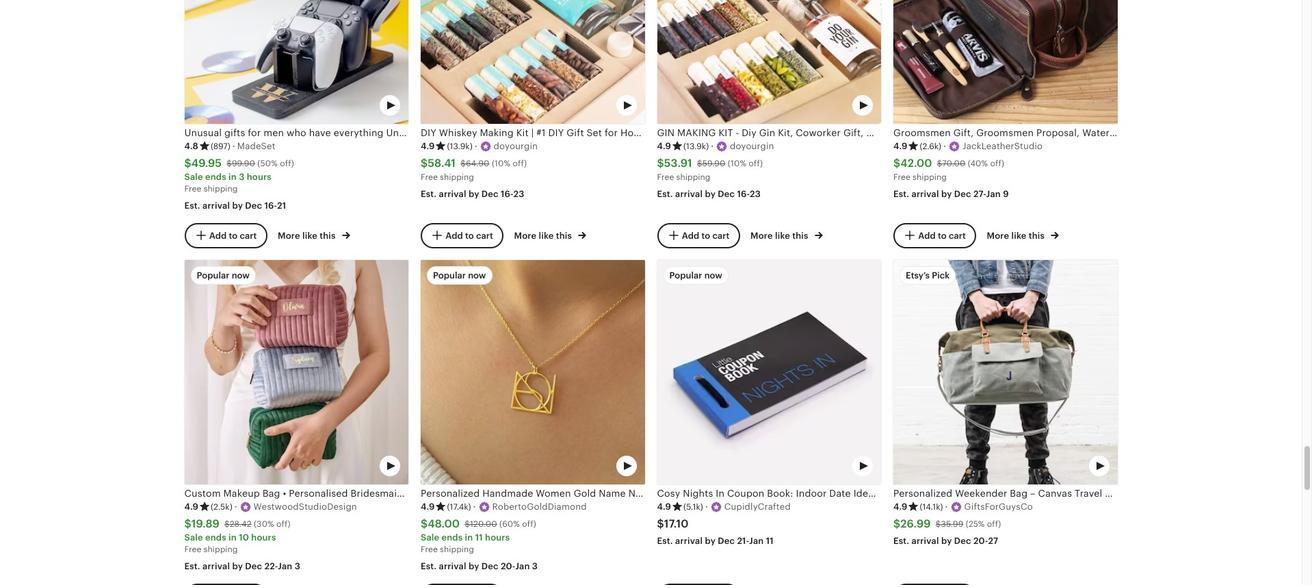 Task type: vqa. For each thing, say whether or not it's contained in the screenshot.
Etsy
no



Task type: describe. For each thing, give the bounding box(es) containing it.
dec for 49.95
[[245, 201, 262, 211]]

shipping inside $ 53.91 $ 59.90 (10% off) free shipping
[[677, 173, 711, 182]]

est. arrival by dec 27-jan 9
[[894, 189, 1009, 200]]

(13.9k) for 53.91
[[684, 142, 709, 151]]

more like this link for 42.00
[[987, 228, 1060, 243]]

this for 53.91
[[793, 231, 809, 241]]

42.00
[[901, 157, 933, 170]]

add to cart for 58.41
[[446, 230, 493, 240]]

· right (14.1k)
[[946, 502, 948, 512]]

arrival for 19.89
[[203, 562, 230, 572]]

ends for 49.95
[[205, 172, 226, 182]]

more like this for 58.41
[[514, 231, 575, 241]]

99.90
[[232, 159, 255, 169]]

(25%
[[966, 520, 985, 529]]

off) for 19.89
[[277, 520, 291, 529]]

3 popular now from the left
[[670, 271, 723, 281]]

add to cart for 49.95
[[209, 230, 257, 240]]

$ 49.95 $ 99.90 (50% off) sale ends in 3 hours free shipping
[[184, 157, 294, 194]]

· for 48.00
[[473, 502, 476, 512]]

3 for 19.89
[[295, 562, 300, 572]]

now for 48.00
[[468, 271, 486, 281]]

arrival for 53.91
[[676, 189, 703, 200]]

gin making kit - diy gin kit, coworker gift, christmas set, gifts for men & women, cocktail kit, gift for him, her, partner, teacher image
[[657, 0, 882, 124]]

est. inside "$ 26.99 $ 35.99 (25% off) est. arrival by dec 20-27"
[[894, 536, 910, 546]]

49.95
[[191, 157, 222, 170]]

add to cart button for 49.95
[[184, 223, 267, 248]]

est. arrival by dec 20-jan 3
[[421, 562, 538, 572]]

4.8
[[184, 141, 198, 151]]

off) for 49.95
[[280, 159, 294, 169]]

this for 42.00
[[1029, 231, 1045, 241]]

off) for 42.00
[[991, 159, 1005, 169]]

cart for 58.41
[[476, 230, 493, 240]]

23 for 53.91
[[750, 189, 761, 200]]

add to cart button for 58.41
[[421, 223, 504, 248]]

4.9 up 26.99
[[894, 502, 908, 512]]

this for 58.41
[[556, 231, 572, 241]]

jan inside $ 17.10 est. arrival by dec 21-jan 11
[[750, 536, 764, 546]]

4.9 up 17.10
[[657, 502, 671, 512]]

cart for 49.95
[[240, 230, 257, 240]]

like for 53.91
[[776, 231, 791, 241]]

sale for 48.00
[[421, 533, 440, 543]]

· for 49.95
[[233, 141, 235, 151]]

cart for 53.91
[[713, 230, 730, 240]]

add for 58.41
[[446, 230, 463, 240]]

more like this for 49.95
[[278, 231, 338, 241]]

to for 49.95
[[229, 230, 238, 240]]

cosy nights in coupon book: indoor date ideas for him or her, perfect christmas or valentine's gift, fun couples' token image
[[657, 260, 882, 484]]

popular for 19.89
[[197, 271, 230, 281]]

3 now from the left
[[705, 271, 723, 281]]

more like this link for 49.95
[[278, 228, 350, 243]]

diy whiskey making kit | #1 diy gift set for homemade whiskey | gift for him & her | whiskey cocktail kit  | man cave gifts | coworker gift image
[[421, 0, 645, 124]]

4.9 for 58.41
[[421, 141, 435, 151]]

hours for 48.00
[[485, 533, 510, 543]]

19.89
[[192, 518, 220, 531]]

add for 53.91
[[682, 230, 700, 240]]

est. for 48.00
[[421, 562, 437, 572]]

hours for 19.89
[[251, 533, 276, 543]]

(2.6k)
[[920, 142, 942, 151]]

3 inside the $ 49.95 $ 99.90 (50% off) sale ends in 3 hours free shipping
[[239, 172, 245, 182]]

27
[[989, 536, 999, 546]]

arrival for 48.00
[[439, 562, 467, 572]]

est. inside $ 17.10 est. arrival by dec 21-jan 11
[[657, 536, 673, 546]]

27-
[[974, 189, 987, 200]]

arrival inside "$ 26.99 $ 35.99 (25% off) est. arrival by dec 20-27"
[[912, 536, 940, 546]]

more for 58.41
[[514, 231, 537, 241]]

like for 42.00
[[1012, 231, 1027, 241]]

free inside $ 48.00 $ 120.00 (60% off) sale ends in 11 hours free shipping
[[421, 545, 438, 554]]

4.9 for 53.91
[[657, 141, 671, 151]]

free inside $ 53.91 $ 59.90 (10% off) free shipping
[[657, 173, 674, 182]]

120.00
[[470, 520, 497, 529]]

by for 53.91
[[705, 189, 716, 200]]

ends for 19.89
[[205, 533, 226, 543]]

hours for 49.95
[[247, 172, 272, 182]]

$ 53.91 $ 59.90 (10% off) free shipping
[[657, 157, 763, 182]]

in for 19.89
[[229, 533, 237, 543]]

off) for 58.41
[[513, 159, 527, 169]]

jan for 48.00
[[516, 562, 530, 572]]

custom makeup bag • personalised bridesmaid gifts • wedding gift • travel toiletry bag • cosmetic bag • birthday gift • wedding favors image
[[184, 260, 409, 484]]

jan for 42.00
[[987, 189, 1001, 200]]

dec for 19.89
[[245, 562, 262, 572]]

product video element for 49.95
[[184, 0, 409, 124]]

dec for 53.91
[[718, 189, 735, 200]]

pick
[[932, 271, 950, 281]]

26.99
[[901, 518, 931, 531]]

add to cart for 53.91
[[682, 230, 730, 240]]

add to cart button for 53.91
[[657, 223, 740, 248]]

3 popular from the left
[[670, 271, 703, 281]]

28.42
[[230, 520, 252, 529]]

59.90
[[703, 159, 726, 169]]

$ 17.10 est. arrival by dec 21-jan 11
[[657, 518, 774, 546]]

11 inside $ 48.00 $ 120.00 (60% off) sale ends in 11 hours free shipping
[[475, 533, 483, 543]]

70.00
[[943, 159, 966, 169]]

est. for 49.95
[[184, 201, 200, 211]]

jan for 19.89
[[278, 562, 293, 572]]

(13.9k) for 58.41
[[447, 142, 473, 151]]



Task type: locate. For each thing, give the bounding box(es) containing it.
shipping up est. arrival by dec 22-jan 3
[[204, 545, 238, 554]]

2 add to cart button from the left
[[421, 223, 504, 248]]

(14.1k)
[[920, 502, 944, 512]]

est. down 49.95
[[184, 201, 200, 211]]

free down 53.91 at the right of the page
[[657, 173, 674, 182]]

add to cart down $ 53.91 $ 59.90 (10% off) free shipping
[[682, 230, 730, 240]]

0 horizontal spatial (10%
[[492, 159, 511, 169]]

add to cart for 42.00
[[919, 230, 966, 240]]

dec inside $ 17.10 est. arrival by dec 21-jan 11
[[718, 536, 735, 546]]

shipping inside the $ 49.95 $ 99.90 (50% off) sale ends in 3 hours free shipping
[[204, 184, 238, 194]]

4 add to cart from the left
[[919, 230, 966, 240]]

by down $ 48.00 $ 120.00 (60% off) sale ends in 11 hours free shipping at the left
[[469, 562, 480, 572]]

2 est. arrival by dec 16-23 from the left
[[657, 189, 761, 200]]

add for 49.95
[[209, 230, 227, 240]]

off) inside $ 19.89 $ 28.42 (30% off) sale ends in 10 hours free shipping
[[277, 520, 291, 529]]

off)
[[280, 159, 294, 169], [513, 159, 527, 169], [749, 159, 763, 169], [991, 159, 1005, 169], [277, 520, 291, 529], [522, 520, 537, 529], [988, 520, 1002, 529]]

dec down $ 48.00 $ 120.00 (60% off) sale ends in 11 hours free shipping at the left
[[482, 562, 499, 572]]

hours down (60%
[[485, 533, 510, 543]]

ends
[[205, 172, 226, 182], [205, 533, 226, 543], [442, 533, 463, 543]]

shipping up est. arrival by dec 16-21
[[204, 184, 238, 194]]

arrival for 49.95
[[203, 201, 230, 211]]

$ 42.00 $ 70.00 (40% off) free shipping
[[894, 157, 1005, 182]]

16- for 49.95
[[264, 201, 277, 211]]

1 more like this link from the left
[[278, 228, 350, 243]]

dec left the 22-
[[245, 562, 262, 572]]

4 like from the left
[[1012, 231, 1027, 241]]

add to cart
[[209, 230, 257, 240], [446, 230, 493, 240], [682, 230, 730, 240], [919, 230, 966, 240]]

2 (13.9k) from the left
[[684, 142, 709, 151]]

by for 42.00
[[942, 189, 952, 200]]

2 horizontal spatial popular now
[[670, 271, 723, 281]]

21-
[[737, 536, 750, 546]]

est. down 26.99
[[894, 536, 910, 546]]

shipping down "58.41"
[[440, 173, 474, 182]]

4 add from the left
[[919, 230, 936, 240]]

dec
[[482, 189, 499, 200], [718, 189, 735, 200], [955, 189, 972, 200], [245, 201, 262, 211], [718, 536, 735, 546], [955, 536, 972, 546], [245, 562, 262, 572], [482, 562, 499, 572]]

ends down 19.89
[[205, 533, 226, 543]]

shipping inside the "$ 58.41 $ 64.90 (10% off) free shipping"
[[440, 173, 474, 182]]

free inside the "$ 58.41 $ 64.90 (10% off) free shipping"
[[421, 173, 438, 182]]

dec left 21 at the top
[[245, 201, 262, 211]]

by for 19.89
[[232, 562, 243, 572]]

4.9 for 48.00
[[421, 502, 435, 512]]

2 to from the left
[[465, 230, 474, 240]]

sale for 19.89
[[184, 533, 203, 543]]

dec for 48.00
[[482, 562, 499, 572]]

by inside "$ 26.99 $ 35.99 (25% off) est. arrival by dec 20-27"
[[942, 536, 952, 546]]

11 right 21-
[[766, 536, 774, 546]]

16- down (50%
[[264, 201, 277, 211]]

hours
[[247, 172, 272, 182], [251, 533, 276, 543], [485, 533, 510, 543]]

(60%
[[500, 520, 520, 529]]

35.99
[[941, 520, 964, 529]]

product video element
[[184, 0, 409, 124], [421, 0, 645, 124], [657, 0, 882, 124], [184, 260, 409, 484], [421, 260, 645, 484], [657, 260, 882, 484], [894, 260, 1118, 484]]

0 horizontal spatial popular
[[197, 271, 230, 281]]

(10% for 58.41
[[492, 159, 511, 169]]

popular
[[197, 271, 230, 281], [433, 271, 466, 281], [670, 271, 703, 281]]

16- down the "$ 58.41 $ 64.90 (10% off) free shipping"
[[501, 189, 514, 200]]

cart down est. arrival by dec 27-jan 9
[[949, 230, 966, 240]]

est. down 53.91 at the right of the page
[[657, 189, 673, 200]]

in inside $ 19.89 $ 28.42 (30% off) sale ends in 10 hours free shipping
[[229, 533, 237, 543]]

in inside the $ 49.95 $ 99.90 (50% off) sale ends in 3 hours free shipping
[[229, 172, 237, 182]]

(10% for 53.91
[[728, 159, 747, 169]]

jan
[[987, 189, 1001, 200], [750, 536, 764, 546], [278, 562, 293, 572], [516, 562, 530, 572]]

est. arrival by dec 16-23 for 53.91
[[657, 189, 761, 200]]

est.
[[421, 189, 437, 200], [657, 189, 673, 200], [894, 189, 910, 200], [184, 201, 200, 211], [657, 536, 673, 546], [894, 536, 910, 546], [184, 562, 200, 572], [421, 562, 437, 572]]

2 popular from the left
[[433, 271, 466, 281]]

this
[[320, 231, 336, 241], [556, 231, 572, 241], [793, 231, 809, 241], [1029, 231, 1045, 241]]

this for 49.95
[[320, 231, 336, 241]]

popular now for 48.00
[[433, 271, 486, 281]]

sale down 19.89
[[184, 533, 203, 543]]

(10% right 59.90
[[728, 159, 747, 169]]

ends down 48.00
[[442, 533, 463, 543]]

in down 99.90
[[229, 172, 237, 182]]

free down 49.95
[[184, 184, 201, 194]]

1 horizontal spatial est. arrival by dec 16-23
[[657, 189, 761, 200]]

23 down $ 53.91 $ 59.90 (10% off) free shipping
[[750, 189, 761, 200]]

dec left 21-
[[718, 536, 735, 546]]

in inside $ 48.00 $ 120.00 (60% off) sale ends in 11 hours free shipping
[[465, 533, 473, 543]]

more like this link for 58.41
[[514, 228, 587, 243]]

(897)
[[211, 142, 231, 151]]

arrival down 42.00 at the top right of the page
[[912, 189, 940, 200]]

9
[[1004, 189, 1009, 200]]

3 cart from the left
[[713, 230, 730, 240]]

3 add from the left
[[682, 230, 700, 240]]

1 horizontal spatial 16-
[[501, 189, 514, 200]]

11
[[475, 533, 483, 543], [766, 536, 774, 546]]

53.91
[[664, 157, 693, 170]]

· up 59.90
[[711, 141, 714, 151]]

3 right the 22-
[[295, 562, 300, 572]]

more for 42.00
[[987, 231, 1010, 241]]

23 for 58.41
[[514, 189, 525, 200]]

4 more like this link from the left
[[987, 228, 1060, 243]]

in for 48.00
[[465, 533, 473, 543]]

1 more like this from the left
[[278, 231, 338, 241]]

off) right (50%
[[280, 159, 294, 169]]

58.41
[[428, 157, 456, 170]]

1 horizontal spatial 11
[[766, 536, 774, 546]]

3 more like this link from the left
[[751, 228, 823, 243]]

dec for 58.41
[[482, 189, 499, 200]]

est. down 42.00 at the top right of the page
[[894, 189, 910, 200]]

hours down (50%
[[247, 172, 272, 182]]

0 horizontal spatial 3
[[239, 172, 245, 182]]

free down 48.00
[[421, 545, 438, 554]]

3 for 48.00
[[532, 562, 538, 572]]

16- for 53.91
[[737, 189, 750, 200]]

to down the "$ 58.41 $ 64.90 (10% off) free shipping"
[[465, 230, 474, 240]]

2 popular now from the left
[[433, 271, 486, 281]]

4 more from the left
[[987, 231, 1010, 241]]

4.9 up 19.89
[[184, 502, 198, 512]]

21
[[277, 201, 286, 211]]

to
[[229, 230, 238, 240], [465, 230, 474, 240], [702, 230, 711, 240], [938, 230, 947, 240]]

0 horizontal spatial 20-
[[501, 562, 516, 572]]

personalized handmade women gold name necklace,  minimalist christmas gift for her,  personalized gift for women who has everything image
[[421, 260, 645, 484]]

by down 10 at bottom
[[232, 562, 243, 572]]

(40%
[[968, 159, 989, 169]]

1 horizontal spatial 20-
[[974, 536, 989, 546]]

10
[[239, 533, 249, 543]]

(2.5k)
[[211, 502, 232, 512]]

arrival down $ 19.89 $ 28.42 (30% off) sale ends in 10 hours free shipping
[[203, 562, 230, 572]]

by for 48.00
[[469, 562, 480, 572]]

arrival down 26.99
[[912, 536, 940, 546]]

4 this from the left
[[1029, 231, 1045, 241]]

3 down 99.90
[[239, 172, 245, 182]]

by down $ 53.91 $ 59.90 (10% off) free shipping
[[705, 189, 716, 200]]

· right the (897)
[[233, 141, 235, 151]]

3 add to cart button from the left
[[657, 223, 740, 248]]

4 cart from the left
[[949, 230, 966, 240]]

3 more like this from the left
[[751, 231, 811, 241]]

add to cart down est. arrival by dec 16-21
[[209, 230, 257, 240]]

1 to from the left
[[229, 230, 238, 240]]

4.9 up 42.00 at the top right of the page
[[894, 141, 908, 151]]

sale inside the $ 49.95 $ 99.90 (50% off) sale ends in 3 hours free shipping
[[184, 172, 203, 182]]

4 add to cart button from the left
[[894, 223, 977, 248]]

2 horizontal spatial popular
[[670, 271, 703, 281]]

product video element for 58.41
[[421, 0, 645, 124]]

16- down $ 53.91 $ 59.90 (10% off) free shipping
[[737, 189, 750, 200]]

personalized weekender bag – canvas travel bag – groomsman gift - best man gift - gifts for him - men's luggage - destination wedding image
[[894, 260, 1118, 484]]

sale
[[184, 172, 203, 182], [184, 533, 203, 543], [421, 533, 440, 543]]

dec down the "$ 58.41 $ 64.90 (10% off) free shipping"
[[482, 189, 499, 200]]

off) right 64.90
[[513, 159, 527, 169]]

(10%
[[492, 159, 511, 169], [728, 159, 747, 169]]

est. arrival by dec 22-jan 3
[[184, 562, 300, 572]]

add to cart button down the "$ 58.41 $ 64.90 (10% off) free shipping"
[[421, 223, 504, 248]]

by left 21-
[[705, 536, 716, 546]]

3 like from the left
[[776, 231, 791, 241]]

hours inside $ 48.00 $ 120.00 (60% off) sale ends in 11 hours free shipping
[[485, 533, 510, 543]]

$ 58.41 $ 64.90 (10% off) free shipping
[[421, 157, 527, 182]]

3 more from the left
[[751, 231, 773, 241]]

free down "58.41"
[[421, 173, 438, 182]]

shipping down 42.00 at the top right of the page
[[913, 173, 947, 182]]

16-
[[501, 189, 514, 200], [737, 189, 750, 200], [264, 201, 277, 211]]

popular for 48.00
[[433, 271, 466, 281]]

3 to from the left
[[702, 230, 711, 240]]

add for 42.00
[[919, 230, 936, 240]]

to for 42.00
[[938, 230, 947, 240]]

hours down (30% at the left of the page
[[251, 533, 276, 543]]

0 horizontal spatial 16-
[[264, 201, 277, 211]]

shipping
[[440, 173, 474, 182], [677, 173, 711, 182], [913, 173, 947, 182], [204, 184, 238, 194], [204, 545, 238, 554], [440, 545, 474, 554]]

2 horizontal spatial 16-
[[737, 189, 750, 200]]

arrival down the $ 49.95 $ 99.90 (50% off) sale ends in 3 hours free shipping
[[203, 201, 230, 211]]

0 horizontal spatial est. arrival by dec 16-23
[[421, 189, 525, 200]]

4.9 up "58.41"
[[421, 141, 435, 151]]

cart down $ 53.91 $ 59.90 (10% off) free shipping
[[713, 230, 730, 240]]

·
[[233, 141, 235, 151], [475, 141, 477, 151], [711, 141, 714, 151], [944, 141, 947, 151], [235, 502, 237, 512], [473, 502, 476, 512], [706, 502, 708, 512], [946, 502, 948, 512]]

like for 58.41
[[539, 231, 554, 241]]

etsy's
[[906, 271, 930, 281]]

1 now from the left
[[232, 271, 250, 281]]

now for 19.89
[[232, 271, 250, 281]]

1 this from the left
[[320, 231, 336, 241]]

· up 64.90
[[475, 141, 477, 151]]

to down $ 53.91 $ 59.90 (10% off) free shipping
[[702, 230, 711, 240]]

2 more like this from the left
[[514, 231, 575, 241]]

(10% right 64.90
[[492, 159, 511, 169]]

64.90
[[466, 159, 490, 169]]

add to cart up pick
[[919, 230, 966, 240]]

add to cart button down est. arrival by dec 16-21
[[184, 223, 267, 248]]

est. arrival by dec 16-23 down $ 53.91 $ 59.90 (10% off) free shipping
[[657, 189, 761, 200]]

1 vertical spatial 20-
[[501, 562, 516, 572]]

off) inside the "$ 58.41 $ 64.90 (10% off) free shipping"
[[513, 159, 527, 169]]

arrival down 17.10
[[676, 536, 703, 546]]

product video element for 48.00
[[421, 260, 645, 484]]

dec left '27-'
[[955, 189, 972, 200]]

(30%
[[254, 520, 274, 529]]

(10% inside the "$ 58.41 $ 64.90 (10% off) free shipping"
[[492, 159, 511, 169]]

$ 48.00 $ 120.00 (60% off) sale ends in 11 hours free shipping
[[421, 518, 537, 554]]

est. arrival by dec 16-23 for 58.41
[[421, 189, 525, 200]]

1 horizontal spatial popular now
[[433, 271, 486, 281]]

ends down 49.95
[[205, 172, 226, 182]]

add to cart button down $ 53.91 $ 59.90 (10% off) free shipping
[[657, 223, 740, 248]]

hours inside $ 19.89 $ 28.42 (30% off) sale ends in 10 hours free shipping
[[251, 533, 276, 543]]

groomsmen gift, groomsmen proposal, waterproof leather toiletry bag, leather dopp kit, men's shaving kit, groomsman gift, bridesmaid gift image
[[894, 0, 1118, 124]]

1 popular now from the left
[[197, 271, 250, 281]]

est. down "58.41"
[[421, 189, 437, 200]]

in down 120.00
[[465, 533, 473, 543]]

more like this link
[[278, 228, 350, 243], [514, 228, 587, 243], [751, 228, 823, 243], [987, 228, 1060, 243]]

dec for 42.00
[[955, 189, 972, 200]]

0 horizontal spatial now
[[232, 271, 250, 281]]

1 more from the left
[[278, 231, 300, 241]]

off) right (30% at the left of the page
[[277, 520, 291, 529]]

in for 49.95
[[229, 172, 237, 182]]

1 horizontal spatial now
[[468, 271, 486, 281]]

like for 49.95
[[303, 231, 318, 241]]

1 horizontal spatial (13.9k)
[[684, 142, 709, 151]]

dec down 35.99
[[955, 536, 972, 546]]

3 down $ 48.00 $ 120.00 (60% off) sale ends in 11 hours free shipping at the left
[[532, 562, 538, 572]]

est. for 42.00
[[894, 189, 910, 200]]

in
[[229, 172, 237, 182], [229, 533, 237, 543], [465, 533, 473, 543]]

11 inside $ 17.10 est. arrival by dec 21-jan 11
[[766, 536, 774, 546]]

48.00
[[428, 518, 460, 531]]

add to cart down the "$ 58.41 $ 64.90 (10% off) free shipping"
[[446, 230, 493, 240]]

shipping down 53.91 at the right of the page
[[677, 173, 711, 182]]

off) right (60%
[[522, 520, 537, 529]]

$ 26.99 $ 35.99 (25% off) est. arrival by dec 20-27
[[894, 518, 1002, 546]]

off) inside the $ 49.95 $ 99.90 (50% off) sale ends in 3 hours free shipping
[[280, 159, 294, 169]]

0 horizontal spatial 11
[[475, 533, 483, 543]]

free inside the $ 49.95 $ 99.90 (50% off) sale ends in 3 hours free shipping
[[184, 184, 201, 194]]

1 horizontal spatial 23
[[750, 189, 761, 200]]

by for 49.95
[[232, 201, 243, 211]]

unusual gifts for men who have everything unusual birthday gifts for men birthday present for boyfriend birthday present ideas for boyfriend image
[[184, 0, 409, 124]]

$ inside $ 17.10 est. arrival by dec 21-jan 11
[[657, 518, 664, 531]]

20- inside "$ 26.99 $ 35.99 (25% off) est. arrival by dec 20-27"
[[974, 536, 989, 546]]

1 (10% from the left
[[492, 159, 511, 169]]

now
[[232, 271, 250, 281], [468, 271, 486, 281], [705, 271, 723, 281]]

23
[[514, 189, 525, 200], [750, 189, 761, 200]]

4 to from the left
[[938, 230, 947, 240]]

20-
[[974, 536, 989, 546], [501, 562, 516, 572]]

est. arrival by dec 16-23 down the "$ 58.41 $ 64.90 (10% off) free shipping"
[[421, 189, 525, 200]]

(13.9k) up 53.91 at the right of the page
[[684, 142, 709, 151]]

0 horizontal spatial popular now
[[197, 271, 250, 281]]

1 like from the left
[[303, 231, 318, 241]]

by down $ 42.00 $ 70.00 (40% off) free shipping
[[942, 189, 952, 200]]

2 like from the left
[[539, 231, 554, 241]]

by down the "$ 58.41 $ 64.90 (10% off) free shipping"
[[469, 189, 480, 200]]

off) up 27
[[988, 520, 1002, 529]]

by inside $ 17.10 est. arrival by dec 21-jan 11
[[705, 536, 716, 546]]

off) inside $ 48.00 $ 120.00 (60% off) sale ends in 11 hours free shipping
[[522, 520, 537, 529]]

off) inside $ 42.00 $ 70.00 (40% off) free shipping
[[991, 159, 1005, 169]]

shipping inside $ 42.00 $ 70.00 (40% off) free shipping
[[913, 173, 947, 182]]

(50%
[[258, 159, 278, 169]]

more like this for 53.91
[[751, 231, 811, 241]]

est. for 58.41
[[421, 189, 437, 200]]

add to cart button for 42.00
[[894, 223, 977, 248]]

2 more like this link from the left
[[514, 228, 587, 243]]

cart
[[240, 230, 257, 240], [476, 230, 493, 240], [713, 230, 730, 240], [949, 230, 966, 240]]

free down 42.00 at the top right of the page
[[894, 173, 911, 182]]

off) right 59.90
[[749, 159, 763, 169]]

3 this from the left
[[793, 231, 809, 241]]

add
[[209, 230, 227, 240], [446, 230, 463, 240], [682, 230, 700, 240], [919, 230, 936, 240]]

by down the $ 49.95 $ 99.90 (50% off) sale ends in 3 hours free shipping
[[232, 201, 243, 211]]

off) inside $ 53.91 $ 59.90 (10% off) free shipping
[[749, 159, 763, 169]]

off) for 53.91
[[749, 159, 763, 169]]

ends inside the $ 49.95 $ 99.90 (50% off) sale ends in 3 hours free shipping
[[205, 172, 226, 182]]

(13.9k)
[[447, 142, 473, 151], [684, 142, 709, 151]]

ends for 48.00
[[442, 533, 463, 543]]

product video element for 53.91
[[657, 0, 882, 124]]

dec inside "$ 26.99 $ 35.99 (25% off) est. arrival by dec 20-27"
[[955, 536, 972, 546]]

17.10
[[664, 518, 689, 531]]

1 horizontal spatial popular
[[433, 271, 466, 281]]

by
[[469, 189, 480, 200], [705, 189, 716, 200], [942, 189, 952, 200], [232, 201, 243, 211], [705, 536, 716, 546], [942, 536, 952, 546], [232, 562, 243, 572], [469, 562, 480, 572]]

est. down 48.00
[[421, 562, 437, 572]]

arrival inside $ 17.10 est. arrival by dec 21-jan 11
[[676, 536, 703, 546]]

est. for 53.91
[[657, 189, 673, 200]]

arrival for 42.00
[[912, 189, 940, 200]]

16- for 58.41
[[501, 189, 514, 200]]

est. arrival by dec 16-21
[[184, 201, 286, 211]]

1 horizontal spatial 3
[[295, 562, 300, 572]]

cart down the "$ 58.41 $ 64.90 (10% off) free shipping"
[[476, 230, 493, 240]]

3 add to cart from the left
[[682, 230, 730, 240]]

ends inside $ 48.00 $ 120.00 (60% off) sale ends in 11 hours free shipping
[[442, 533, 463, 543]]

4.9 for 19.89
[[184, 502, 198, 512]]

1 add to cart button from the left
[[184, 223, 267, 248]]

shipping up est. arrival by dec 20-jan 3
[[440, 545, 474, 554]]

arrival down $ 53.91 $ 59.90 (10% off) free shipping
[[676, 189, 703, 200]]

cart for 42.00
[[949, 230, 966, 240]]

4.9
[[421, 141, 435, 151], [657, 141, 671, 151], [894, 141, 908, 151], [184, 502, 198, 512], [421, 502, 435, 512], [657, 502, 671, 512], [894, 502, 908, 512]]

free
[[421, 173, 438, 182], [657, 173, 674, 182], [894, 173, 911, 182], [184, 184, 201, 194], [184, 545, 201, 554], [421, 545, 438, 554]]

add to cart button up pick
[[894, 223, 977, 248]]

free inside $ 42.00 $ 70.00 (40% off) free shipping
[[894, 173, 911, 182]]

sale for 49.95
[[184, 172, 203, 182]]

2 add to cart from the left
[[446, 230, 493, 240]]

popular now for 19.89
[[197, 271, 250, 281]]

1 horizontal spatial (10%
[[728, 159, 747, 169]]

2 23 from the left
[[750, 189, 761, 200]]

product video element for 19.89
[[184, 260, 409, 484]]

more like this link for 53.91
[[751, 228, 823, 243]]

1 add from the left
[[209, 230, 227, 240]]

arrival down $ 48.00 $ 120.00 (60% off) sale ends in 11 hours free shipping at the left
[[439, 562, 467, 572]]

1 (13.9k) from the left
[[447, 142, 473, 151]]

like
[[303, 231, 318, 241], [539, 231, 554, 241], [776, 231, 791, 241], [1012, 231, 1027, 241]]

1 est. arrival by dec 16-23 from the left
[[421, 189, 525, 200]]

0 horizontal spatial (13.9k)
[[447, 142, 473, 151]]

22-
[[264, 562, 278, 572]]

(17.4k)
[[447, 502, 471, 512]]

· right the (5.1k)
[[706, 502, 708, 512]]

to for 58.41
[[465, 230, 474, 240]]

est. for 19.89
[[184, 562, 200, 572]]

2 (10% from the left
[[728, 159, 747, 169]]

0 horizontal spatial 23
[[514, 189, 525, 200]]

2 horizontal spatial 3
[[532, 562, 538, 572]]

ends inside $ 19.89 $ 28.42 (30% off) sale ends in 10 hours free shipping
[[205, 533, 226, 543]]

est. down 19.89
[[184, 562, 200, 572]]

arrival
[[439, 189, 467, 200], [676, 189, 703, 200], [912, 189, 940, 200], [203, 201, 230, 211], [676, 536, 703, 546], [912, 536, 940, 546], [203, 562, 230, 572], [439, 562, 467, 572]]

off) inside "$ 26.99 $ 35.99 (25% off) est. arrival by dec 20-27"
[[988, 520, 1002, 529]]

2 now from the left
[[468, 271, 486, 281]]

hours inside the $ 49.95 $ 99.90 (50% off) sale ends in 3 hours free shipping
[[247, 172, 272, 182]]

sale inside $ 19.89 $ 28.42 (30% off) sale ends in 10 hours free shipping
[[184, 533, 203, 543]]

23 down the "$ 58.41 $ 64.90 (10% off) free shipping"
[[514, 189, 525, 200]]

popular now
[[197, 271, 250, 281], [433, 271, 486, 281], [670, 271, 723, 281]]

etsy's pick
[[906, 271, 950, 281]]

sale down 48.00
[[421, 533, 440, 543]]

20- down (60%
[[501, 562, 516, 572]]

by for 58.41
[[469, 189, 480, 200]]

· for 42.00
[[944, 141, 947, 151]]

shipping inside $ 48.00 $ 120.00 (60% off) sale ends in 11 hours free shipping
[[440, 545, 474, 554]]

1 add to cart from the left
[[209, 230, 257, 240]]

(5.1k)
[[684, 502, 704, 512]]

1 popular from the left
[[197, 271, 230, 281]]

sale inside $ 48.00 $ 120.00 (60% off) sale ends in 11 hours free shipping
[[421, 533, 440, 543]]

20- down (25%
[[974, 536, 989, 546]]

2 horizontal spatial now
[[705, 271, 723, 281]]

off) right the (40%
[[991, 159, 1005, 169]]

dec down $ 53.91 $ 59.90 (10% off) free shipping
[[718, 189, 735, 200]]

1 23 from the left
[[514, 189, 525, 200]]

1 cart from the left
[[240, 230, 257, 240]]

more
[[278, 231, 300, 241], [514, 231, 537, 241], [751, 231, 773, 241], [987, 231, 1010, 241]]

free inside $ 19.89 $ 28.42 (30% off) sale ends in 10 hours free shipping
[[184, 545, 201, 554]]

shipping inside $ 19.89 $ 28.42 (30% off) sale ends in 10 hours free shipping
[[204, 545, 238, 554]]

2 add from the left
[[446, 230, 463, 240]]

$ 19.89 $ 28.42 (30% off) sale ends in 10 hours free shipping
[[184, 518, 291, 554]]

est. arrival by dec 16-23
[[421, 189, 525, 200], [657, 189, 761, 200]]

· for 19.89
[[235, 502, 237, 512]]

0 vertical spatial 20-
[[974, 536, 989, 546]]

(10% inside $ 53.91 $ 59.90 (10% off) free shipping
[[728, 159, 747, 169]]

free down 19.89
[[184, 545, 201, 554]]

more like this
[[278, 231, 338, 241], [514, 231, 575, 241], [751, 231, 811, 241], [987, 231, 1048, 241]]

· right (2.5k)
[[235, 502, 237, 512]]

3
[[239, 172, 245, 182], [295, 562, 300, 572], [532, 562, 538, 572]]

· for 58.41
[[475, 141, 477, 151]]

$
[[184, 157, 191, 170], [421, 157, 428, 170], [657, 157, 664, 170], [894, 157, 901, 170], [227, 159, 232, 169], [461, 159, 466, 169], [697, 159, 703, 169], [937, 159, 943, 169], [184, 518, 192, 531], [421, 518, 428, 531], [657, 518, 664, 531], [894, 518, 901, 531], [225, 520, 230, 529], [465, 520, 470, 529], [936, 520, 941, 529]]

more like this for 42.00
[[987, 231, 1048, 241]]

· for 53.91
[[711, 141, 714, 151]]

add to cart button
[[184, 223, 267, 248], [421, 223, 504, 248], [657, 223, 740, 248], [894, 223, 977, 248]]

arrival down the "$ 58.41 $ 64.90 (10% off) free shipping"
[[439, 189, 467, 200]]

4 more like this from the left
[[987, 231, 1048, 241]]

to down est. arrival by dec 16-21
[[229, 230, 238, 240]]

2 this from the left
[[556, 231, 572, 241]]

arrival for 58.41
[[439, 189, 467, 200]]

off) for 48.00
[[522, 520, 537, 529]]

2 cart from the left
[[476, 230, 493, 240]]

2 more from the left
[[514, 231, 537, 241]]



